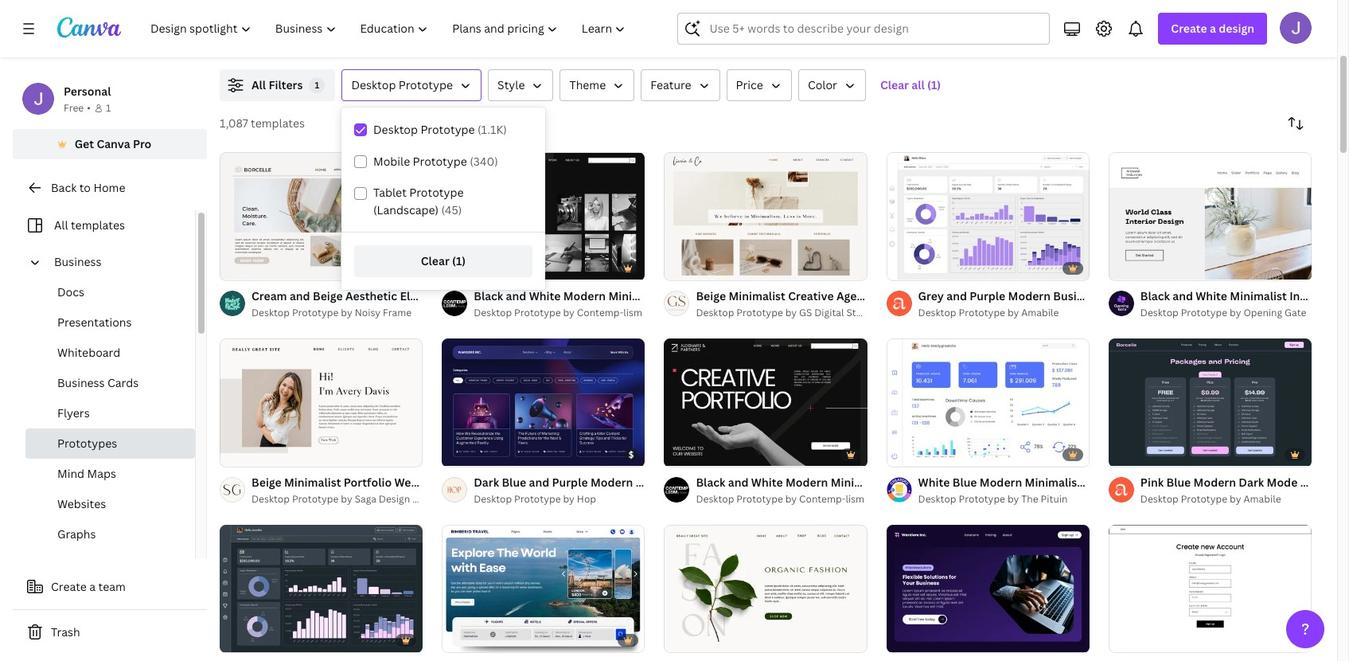 Task type: describe. For each thing, give the bounding box(es) containing it.
tablet prototype (landscape)
[[374, 185, 464, 217]]

beige minimalist creative agency website desktop prototype image
[[665, 153, 868, 280]]

filters
[[269, 77, 303, 92]]

website inside beige minimalist portfolio website desktop prototype desktop prototype by saga design studio
[[395, 474, 438, 489]]

black and white modern minimalist creative portfolio website design prototype image
[[665, 339, 868, 466]]

back to home link
[[13, 172, 207, 204]]

prototype inside "tablet prototype (landscape)"
[[410, 185, 464, 200]]

1 of 5
[[231, 261, 254, 273]]

4
[[249, 447, 254, 459]]

beige for beige minimalist creative agency website desktop prototype
[[696, 288, 726, 303]]

free
[[64, 101, 84, 115]]

get canva pro
[[75, 136, 152, 151]]

of for desktop prototype by opening gate
[[1127, 261, 1136, 273]]

desktop prototype by hop link
[[474, 491, 645, 507]]

clear (1)
[[421, 253, 466, 268]]

pink blue modern dark mode pricing plans desktop prototype image
[[1109, 339, 1313, 466]]

opening
[[1244, 306, 1283, 319]]

beige minimalist portfolio website desktop prototype image
[[220, 339, 423, 466]]

white blue modern rounded travel desktop prototype image
[[442, 525, 645, 652]]

mind maps
[[57, 466, 116, 481]]

by for desktop prototype by contemp-lism link for black and white modern minimalist creative portfolio about us page website design prototype image in the top of the page
[[563, 306, 575, 319]]

desktop prototype by amabile link for pink blue modern dark mode pricing plans desktop prototype image
[[1141, 491, 1313, 507]]

pink blue modern dark mode pricing pl link
[[1141, 474, 1350, 491]]

desktop prototype by contemp-lism link for the black and white modern minimalist creative portfolio website design prototype image
[[696, 491, 868, 507]]

a for design
[[1211, 21, 1217, 36]]

to
[[79, 180, 91, 195]]

beige minimalist portfolio website desktop prototype link
[[252, 474, 544, 491]]

studio inside beige minimalist portfolio website desktop prototype desktop prototype by saga design studio
[[413, 492, 443, 505]]

1 for 1 of 4
[[231, 447, 236, 459]]

•
[[87, 101, 91, 115]]

maps
[[87, 466, 116, 481]]

pricing
[[1301, 474, 1339, 489]]

desktop prototype by noisy frame
[[252, 306, 412, 319]]

mode
[[1268, 474, 1298, 489]]

clear for clear all (1)
[[881, 77, 910, 92]]

jacob simon image
[[1281, 12, 1313, 44]]

gs
[[800, 306, 813, 319]]

clear all (1) button
[[873, 69, 950, 101]]

get canva pro button
[[13, 129, 207, 159]]

lism for desktop prototype by contemp-lism link for black and white modern minimalist creative portfolio about us page website design prototype image in the top of the page
[[624, 306, 643, 319]]

dark blue modern geometric simple feature section website ui prototype image
[[887, 525, 1090, 652]]

trash
[[51, 624, 80, 640]]

create a team button
[[13, 571, 207, 603]]

1 of 4 link
[[220, 338, 423, 466]]

agency
[[837, 288, 877, 303]]

price button
[[727, 69, 792, 101]]

(1.1k)
[[478, 122, 507, 137]]

create for create a design
[[1172, 21, 1208, 36]]

color
[[808, 77, 838, 92]]

desktop prototype
[[352, 77, 453, 92]]

1 of 10
[[1120, 261, 1149, 273]]

clear for clear (1)
[[421, 253, 450, 268]]

1 for 1
[[106, 101, 111, 115]]

0 vertical spatial amabile
[[1022, 306, 1060, 319]]

contemp- for desktop prototype by contemp-lism link associated with the black and white modern minimalist creative portfolio website design prototype image
[[800, 492, 846, 505]]

black and white modern minimalist creative portfolio about us page website design prototype image
[[442, 153, 645, 280]]

by for the desktop prototype by the pituin link
[[1008, 492, 1020, 505]]

desktop prototype button
[[342, 69, 482, 101]]

1,087 templates
[[220, 115, 305, 131]]

design
[[1220, 21, 1255, 36]]

style
[[498, 77, 525, 92]]

docs link
[[25, 277, 195, 307]]

websites
[[57, 496, 106, 511]]

all templates link
[[22, 210, 186, 241]]

templates for all templates
[[71, 217, 125, 233]]

the
[[1022, 492, 1039, 505]]

desktop prototype by opening gate link
[[1141, 305, 1313, 321]]

all filters
[[252, 77, 303, 92]]

color button
[[799, 69, 867, 101]]

desktop prototype by the pituin
[[919, 492, 1068, 505]]

all
[[912, 77, 925, 92]]

design
[[379, 492, 410, 505]]

pink blue modern dark mode pricing pl desktop prototype by amabile
[[1141, 474, 1350, 505]]

business cards
[[57, 375, 139, 390]]

black and white minimalist interior company desktop prototype image
[[1109, 153, 1313, 280]]

desktop inside desktop prototype by noisy frame link
[[252, 306, 290, 319]]

pl
[[1341, 474, 1350, 489]]

graphs
[[57, 526, 96, 542]]

hop
[[577, 492, 597, 505]]

digital
[[815, 306, 845, 319]]

desktop inside desktop prototype button
[[352, 77, 396, 92]]

pituin
[[1041, 492, 1068, 505]]

all for all templates
[[54, 217, 68, 233]]

white blue modern minimalist manufacture production dashboard website desktop prototype image
[[887, 339, 1090, 466]]

portfolio
[[344, 474, 392, 489]]

Sort by button
[[1281, 108, 1313, 139]]

business link
[[48, 247, 186, 277]]

simple lined white login page wireframe website ui prototype image
[[1109, 525, 1313, 652]]

0 horizontal spatial (1)
[[452, 253, 466, 268]]

desktop prototype by opening gate
[[1141, 306, 1307, 319]]

prototype inside button
[[399, 77, 453, 92]]

1 of 10 link
[[1109, 152, 1313, 280]]

feature button
[[641, 69, 720, 101]]

desktop prototype by gs digital studio link
[[696, 305, 877, 321]]

business for business
[[54, 254, 102, 269]]

whiteboard
[[57, 345, 120, 360]]

by inside beige minimalist portfolio website desktop prototype desktop prototype by saga design studio
[[341, 492, 353, 505]]

by for desktop prototype by contemp-lism link associated with the black and white modern minimalist creative portfolio website design prototype image
[[786, 492, 797, 505]]

a for team
[[89, 579, 96, 594]]

desktop prototype by amabile link for grey and purple modern business dashboard app desktop prototype image on the top right of page
[[919, 305, 1090, 321]]

websites link
[[25, 489, 195, 519]]

feature
[[651, 77, 692, 92]]

dark mode modern project management software desktop prototype image
[[220, 525, 423, 652]]

all for all filters
[[252, 77, 266, 92]]

prototype templates image
[[973, 0, 1313, 50]]

(340)
[[470, 154, 498, 169]]

beige minimalist creative agency website desktop prototype link
[[696, 287, 1029, 305]]

1 for 1 of 10
[[1120, 261, 1125, 273]]

presentations link
[[25, 307, 195, 338]]

1 filter options selected element
[[309, 77, 325, 93]]

desktop inside desktop prototype by opening gate 'link'
[[1141, 306, 1179, 319]]

1 horizontal spatial (1)
[[928, 77, 942, 92]]

mobile
[[374, 154, 410, 169]]

(landscape)
[[374, 202, 439, 217]]



Task type: locate. For each thing, give the bounding box(es) containing it.
(1) down (45)
[[452, 253, 466, 268]]

studio inside beige minimalist creative agency website desktop prototype desktop prototype by gs digital studio
[[847, 306, 877, 319]]

prototype inside 'link'
[[1182, 306, 1228, 319]]

(1) right all
[[928, 77, 942, 92]]

0 vertical spatial templates
[[251, 115, 305, 131]]

desktop prototype by contemp-lism
[[474, 306, 643, 319], [696, 492, 865, 505]]

all left filters
[[252, 77, 266, 92]]

0 horizontal spatial amabile
[[1022, 306, 1060, 319]]

desktop inside pink blue modern dark mode pricing pl desktop prototype by amabile
[[1141, 492, 1179, 505]]

personal
[[64, 84, 111, 99]]

top level navigation element
[[140, 13, 640, 45]]

of inside 1 of 10 link
[[1127, 261, 1136, 273]]

0 horizontal spatial templates
[[71, 217, 125, 233]]

grey and purple modern business dashboard app desktop prototype image
[[887, 153, 1090, 280]]

0 vertical spatial business
[[54, 254, 102, 269]]

1 left 5
[[231, 261, 236, 273]]

desktop prototype by contemp-lism for desktop prototype by contemp-lism link associated with the black and white modern minimalist creative portfolio website design prototype image
[[696, 492, 865, 505]]

1 vertical spatial a
[[89, 579, 96, 594]]

1 inside 1 of 10 link
[[1120, 261, 1125, 273]]

1 vertical spatial all
[[54, 217, 68, 233]]

1 right •
[[106, 101, 111, 115]]

of
[[238, 261, 247, 273], [1127, 261, 1136, 273], [238, 447, 247, 459]]

desktop prototype by noisy frame link
[[252, 305, 423, 321]]

1 inside '1 filter options selected' element
[[315, 79, 320, 91]]

create left design in the top of the page
[[1172, 21, 1208, 36]]

0 vertical spatial desktop prototype by contemp-lism
[[474, 306, 643, 319]]

1 horizontal spatial studio
[[847, 306, 877, 319]]

minimalist up desktop prototype by saga design studio link
[[284, 474, 341, 489]]

business up flyers
[[57, 375, 105, 390]]

1 of 5 link
[[220, 152, 423, 280]]

1 horizontal spatial minimalist
[[729, 288, 786, 303]]

1 vertical spatial lism
[[846, 492, 865, 505]]

business cards link
[[25, 368, 195, 398]]

10
[[1138, 261, 1149, 273]]

1 horizontal spatial website
[[880, 288, 923, 303]]

by inside pink blue modern dark mode pricing pl desktop prototype by amabile
[[1231, 492, 1242, 505]]

saga
[[355, 492, 377, 505]]

dark
[[1240, 474, 1265, 489]]

of left 5
[[238, 261, 247, 273]]

mind
[[57, 466, 84, 481]]

mind maps link
[[25, 459, 195, 489]]

1 horizontal spatial desktop prototype by contemp-lism link
[[696, 491, 868, 507]]

1 vertical spatial studio
[[413, 492, 443, 505]]

0 vertical spatial minimalist
[[729, 288, 786, 303]]

1 vertical spatial website
[[395, 474, 438, 489]]

desktop prototype by amabile
[[919, 306, 1060, 319]]

of left 4
[[238, 447, 247, 459]]

1 vertical spatial contemp-
[[800, 492, 846, 505]]

theme
[[570, 77, 606, 92]]

by for desktop prototype by amabile link related to grey and purple modern business dashboard app desktop prototype image on the top right of page
[[1008, 306, 1020, 319]]

create a design button
[[1159, 13, 1268, 45]]

minimalist
[[729, 288, 786, 303], [284, 474, 341, 489]]

$
[[629, 448, 634, 460]]

minimalist inside beige minimalist creative agency website desktop prototype desktop prototype by gs digital studio
[[729, 288, 786, 303]]

create left team
[[51, 579, 87, 594]]

1 horizontal spatial templates
[[251, 115, 305, 131]]

1 horizontal spatial clear
[[881, 77, 910, 92]]

clear left all
[[881, 77, 910, 92]]

team
[[98, 579, 126, 594]]

theme button
[[560, 69, 635, 101]]

beige for beige minimalist portfolio website desktop prototype
[[252, 474, 282, 489]]

desktop prototype (1.1k)
[[374, 122, 507, 137]]

1 vertical spatial templates
[[71, 217, 125, 233]]

Search search field
[[710, 14, 1040, 44]]

all templates
[[54, 217, 125, 233]]

clear (1) button
[[354, 245, 533, 277]]

beige up the desktop prototype by gs digital studio link
[[696, 288, 726, 303]]

0 horizontal spatial studio
[[413, 492, 443, 505]]

noisy
[[355, 306, 381, 319]]

mobile prototype (340)
[[374, 154, 498, 169]]

website up design
[[395, 474, 438, 489]]

1 horizontal spatial a
[[1211, 21, 1217, 36]]

0 horizontal spatial website
[[395, 474, 438, 489]]

flyers
[[57, 405, 90, 421]]

studio right design
[[413, 492, 443, 505]]

1 horizontal spatial lism
[[846, 492, 865, 505]]

clear all (1)
[[881, 77, 942, 92]]

prototype inside pink blue modern dark mode pricing pl desktop prototype by amabile
[[1182, 492, 1228, 505]]

desktop inside desktop prototype by hop link
[[474, 492, 512, 505]]

pro
[[133, 136, 152, 151]]

create inside button
[[51, 579, 87, 594]]

lism for desktop prototype by contemp-lism link associated with the black and white modern minimalist creative portfolio website design prototype image
[[846, 492, 865, 505]]

desktop prototype by saga design studio link
[[252, 491, 443, 507]]

of left 10
[[1127, 261, 1136, 273]]

templates down back to home
[[71, 217, 125, 233]]

all
[[252, 77, 266, 92], [54, 217, 68, 233]]

0 vertical spatial contemp-
[[577, 306, 624, 319]]

1 vertical spatial create
[[51, 579, 87, 594]]

1 horizontal spatial all
[[252, 77, 266, 92]]

0 horizontal spatial clear
[[421, 253, 450, 268]]

presentations
[[57, 315, 132, 330]]

0 horizontal spatial lism
[[624, 306, 643, 319]]

(1)
[[928, 77, 942, 92], [452, 253, 466, 268]]

a left design in the top of the page
[[1211, 21, 1217, 36]]

gate
[[1286, 306, 1307, 319]]

studio
[[847, 306, 877, 319], [413, 492, 443, 505]]

by inside beige minimalist creative agency website desktop prototype desktop prototype by gs digital studio
[[786, 306, 797, 319]]

business up docs
[[54, 254, 102, 269]]

1 left 10
[[1120, 261, 1125, 273]]

cards
[[108, 375, 139, 390]]

website inside beige minimalist creative agency website desktop prototype desktop prototype by gs digital studio
[[880, 288, 923, 303]]

by inside 'link'
[[1231, 306, 1242, 319]]

1 vertical spatial beige
[[252, 474, 282, 489]]

get
[[75, 136, 94, 151]]

desktop prototype by contemp-lism for desktop prototype by contemp-lism link for black and white modern minimalist creative portfolio about us page website design prototype image in the top of the page
[[474, 306, 643, 319]]

desktop prototype by amabile link
[[919, 305, 1090, 321], [1141, 491, 1313, 507]]

1 horizontal spatial amabile
[[1244, 492, 1282, 505]]

0 vertical spatial all
[[252, 77, 266, 92]]

0 vertical spatial a
[[1211, 21, 1217, 36]]

1 horizontal spatial desktop prototype by contemp-lism
[[696, 492, 865, 505]]

1 vertical spatial clear
[[421, 253, 450, 268]]

0 vertical spatial website
[[880, 288, 923, 303]]

business
[[54, 254, 102, 269], [57, 375, 105, 390]]

1 inside 1 of 5 link
[[231, 261, 236, 273]]

a
[[1211, 21, 1217, 36], [89, 579, 96, 594]]

dark blue and purple modern marketing blog desktop prototype image
[[442, 339, 645, 466]]

a inside create a design dropdown button
[[1211, 21, 1217, 36]]

a inside create a team button
[[89, 579, 96, 594]]

0 vertical spatial lism
[[624, 306, 643, 319]]

1 for 1 of 5
[[231, 261, 236, 273]]

1 horizontal spatial create
[[1172, 21, 1208, 36]]

creative
[[789, 288, 834, 303]]

create a design
[[1172, 21, 1255, 36]]

0 horizontal spatial all
[[54, 217, 68, 233]]

cream and beige aesthetic elegant online portfolio shop desktop prototype image
[[220, 153, 423, 280]]

0 vertical spatial create
[[1172, 21, 1208, 36]]

by for desktop prototype by noisy frame link
[[341, 306, 353, 319]]

0 horizontal spatial desktop prototype by amabile link
[[919, 305, 1090, 321]]

clear down (45)
[[421, 253, 450, 268]]

a left team
[[89, 579, 96, 594]]

0 horizontal spatial minimalist
[[284, 474, 341, 489]]

price
[[736, 77, 764, 92]]

create a team
[[51, 579, 126, 594]]

templates for 1,087 templates
[[251, 115, 305, 131]]

(45)
[[442, 202, 462, 217]]

contemp-
[[577, 306, 624, 319], [800, 492, 846, 505]]

1 left 4
[[231, 447, 236, 459]]

minimalist up the desktop prototype by gs digital studio link
[[729, 288, 786, 303]]

canva
[[97, 136, 130, 151]]

whiteboard link
[[25, 338, 195, 368]]

templates down all filters
[[251, 115, 305, 131]]

1
[[315, 79, 320, 91], [106, 101, 111, 115], [231, 261, 236, 273], [1120, 261, 1125, 273], [231, 447, 236, 459]]

1 inside 1 of 4 link
[[231, 447, 236, 459]]

of inside 1 of 4 link
[[238, 447, 247, 459]]

studio down beige minimalist creative agency website desktop prototype link
[[847, 306, 877, 319]]

website right agency
[[880, 288, 923, 303]]

of for desktop prototype by saga design studio
[[238, 447, 247, 459]]

business for business cards
[[57, 375, 105, 390]]

lism
[[624, 306, 643, 319], [846, 492, 865, 505]]

0 vertical spatial desktop prototype by contemp-lism link
[[474, 305, 645, 321]]

0 vertical spatial studio
[[847, 306, 877, 319]]

1 vertical spatial desktop prototype by contemp-lism
[[696, 492, 865, 505]]

0 horizontal spatial desktop prototype by contemp-lism link
[[474, 305, 645, 321]]

templates inside 'all templates' link
[[71, 217, 125, 233]]

0 horizontal spatial a
[[89, 579, 96, 594]]

by for desktop prototype by opening gate 'link'
[[1231, 306, 1242, 319]]

create for create a team
[[51, 579, 87, 594]]

0 horizontal spatial beige
[[252, 474, 282, 489]]

minimalist inside beige minimalist portfolio website desktop prototype desktop prototype by saga design studio
[[284, 474, 341, 489]]

back to home
[[51, 180, 125, 195]]

modern
[[1194, 474, 1237, 489]]

minimalist for creative
[[729, 288, 786, 303]]

0 vertical spatial clear
[[881, 77, 910, 92]]

1 vertical spatial minimalist
[[284, 474, 341, 489]]

0 vertical spatial (1)
[[928, 77, 942, 92]]

desktop prototype by the pituin link
[[919, 491, 1090, 507]]

desktop prototype by contemp-lism link
[[474, 305, 645, 321], [696, 491, 868, 507]]

0 vertical spatial desktop prototype by amabile link
[[919, 305, 1090, 321]]

beige minimalist sustainable organic fashion landing page desktop prototype image
[[665, 525, 868, 652]]

1,087
[[220, 115, 248, 131]]

contemp- for desktop prototype by contemp-lism link for black and white modern minimalist creative portfolio about us page website design prototype image in the top of the page
[[577, 306, 624, 319]]

beige minimalist creative agency website desktop prototype desktop prototype by gs digital studio
[[696, 288, 1029, 319]]

desktop prototype by contemp-lism link for black and white modern minimalist creative portfolio about us page website design prototype image in the top of the page
[[474, 305, 645, 321]]

frame
[[383, 306, 412, 319]]

1 horizontal spatial contemp-
[[800, 492, 846, 505]]

1 vertical spatial business
[[57, 375, 105, 390]]

minimalist for portfolio
[[284, 474, 341, 489]]

1 vertical spatial desktop prototype by amabile link
[[1141, 491, 1313, 507]]

0 horizontal spatial create
[[51, 579, 87, 594]]

0 horizontal spatial contemp-
[[577, 306, 624, 319]]

style button
[[488, 69, 554, 101]]

beige inside beige minimalist portfolio website desktop prototype desktop prototype by saga design studio
[[252, 474, 282, 489]]

by for desktop prototype by hop link
[[563, 492, 575, 505]]

None search field
[[678, 13, 1051, 45]]

docs
[[57, 284, 84, 299]]

templates
[[251, 115, 305, 131], [71, 217, 125, 233]]

amabile inside pink blue modern dark mode pricing pl desktop prototype by amabile
[[1244, 492, 1282, 505]]

0 horizontal spatial desktop prototype by contemp-lism
[[474, 306, 643, 319]]

1 horizontal spatial desktop prototype by amabile link
[[1141, 491, 1313, 507]]

1 horizontal spatial beige
[[696, 288, 726, 303]]

create inside dropdown button
[[1172, 21, 1208, 36]]

free •
[[64, 101, 91, 115]]

of inside 1 of 5 link
[[238, 261, 247, 273]]

1 vertical spatial (1)
[[452, 253, 466, 268]]

all down 'back'
[[54, 217, 68, 233]]

1 right filters
[[315, 79, 320, 91]]

beige down 4
[[252, 474, 282, 489]]

1 vertical spatial desktop prototype by contemp-lism link
[[696, 491, 868, 507]]

prototype
[[399, 77, 453, 92], [421, 122, 475, 137], [413, 154, 467, 169], [410, 185, 464, 200], [974, 288, 1029, 303], [292, 306, 339, 319], [515, 306, 561, 319], [737, 306, 784, 319], [959, 306, 1006, 319], [1182, 306, 1228, 319], [489, 474, 544, 489], [292, 492, 339, 505], [515, 492, 561, 505], [737, 492, 784, 505], [959, 492, 1006, 505], [1182, 492, 1228, 505]]

beige inside beige minimalist creative agency website desktop prototype desktop prototype by gs digital studio
[[696, 288, 726, 303]]

blue
[[1167, 474, 1192, 489]]

prototypes
[[57, 436, 117, 451]]

create
[[1172, 21, 1208, 36], [51, 579, 87, 594]]

0 vertical spatial beige
[[696, 288, 726, 303]]

back
[[51, 180, 77, 195]]

1 vertical spatial amabile
[[1244, 492, 1282, 505]]



Task type: vqa. For each thing, say whether or not it's contained in the screenshot.
1 of 10
yes



